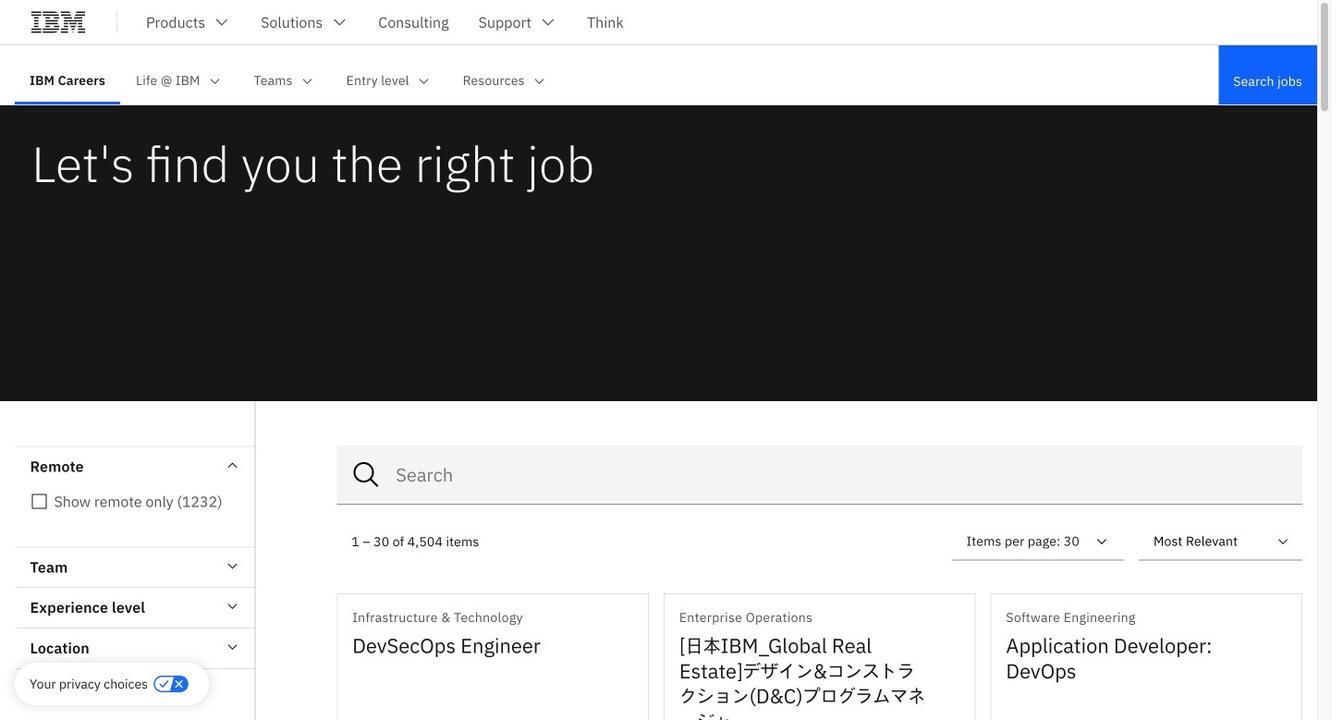Task type: locate. For each thing, give the bounding box(es) containing it.
your privacy choices element
[[30, 674, 148, 694]]



Task type: vqa. For each thing, say whether or not it's contained in the screenshot.
the Your privacy choices element
yes



